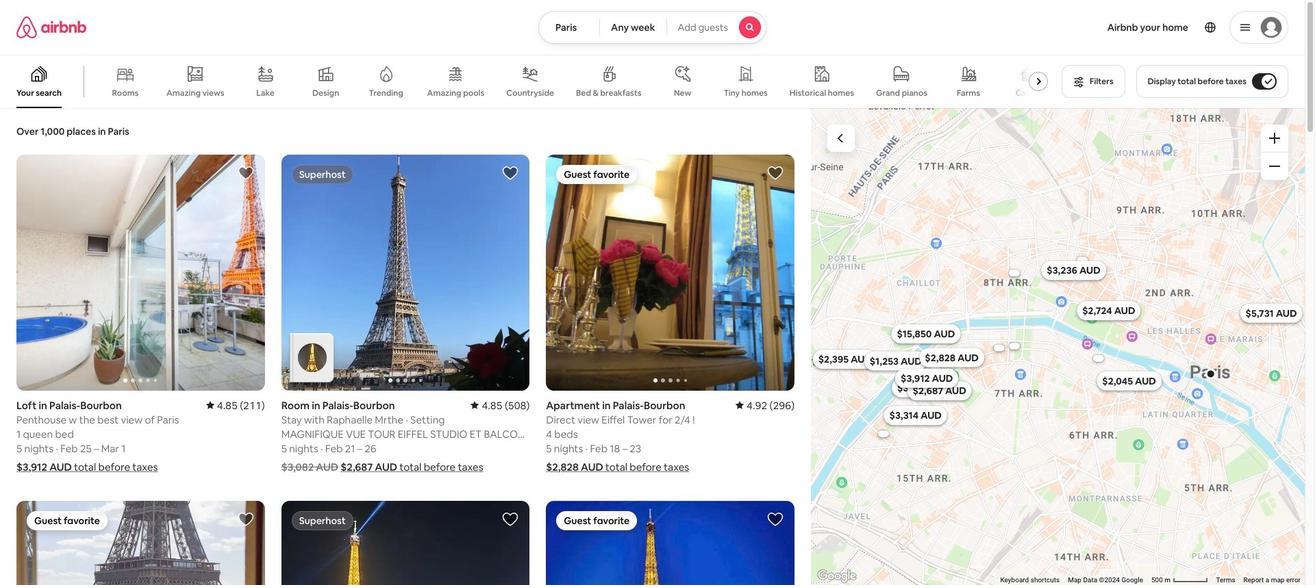 Task type: locate. For each thing, give the bounding box(es) containing it.
add to wishlist: room in palais-bourbon image
[[503, 165, 519, 182]]

4.85 out of 5 average rating,  211 reviews image
[[206, 399, 265, 412]]

None search field
[[539, 11, 767, 44]]

4.92 out of 5 average rating,  296 reviews image
[[736, 399, 795, 412]]

add to wishlist: apartment in palais-bourbon image
[[768, 165, 784, 182], [238, 512, 254, 528]]

1 vertical spatial add to wishlist: apartment in palais-bourbon image
[[238, 512, 254, 528]]

0 vertical spatial add to wishlist: apartment in palais-bourbon image
[[768, 165, 784, 182]]

group
[[0, 55, 1054, 108], [16, 155, 265, 391], [281, 155, 530, 391], [546, 155, 795, 391], [16, 501, 265, 586], [281, 501, 530, 586], [546, 501, 795, 586]]

1 horizontal spatial add to wishlist: apartment in palais-bourbon image
[[768, 165, 784, 182]]

add to wishlist: apartment in passy image
[[768, 512, 784, 528]]

add to wishlist: loft in palais-bourbon image
[[238, 165, 254, 182]]



Task type: describe. For each thing, give the bounding box(es) containing it.
add to wishlist: apartment in grenelle image
[[503, 512, 519, 528]]

4.85 out of 5 average rating,  508 reviews image
[[471, 399, 530, 412]]

0 horizontal spatial add to wishlist: apartment in palais-bourbon image
[[238, 512, 254, 528]]

zoom out image
[[1270, 161, 1281, 172]]

the location you searched image
[[1206, 369, 1217, 380]]

google map
showing 31 stays. region
[[811, 108, 1305, 586]]

google image
[[815, 568, 860, 586]]

zoom in image
[[1270, 133, 1281, 144]]

profile element
[[783, 0, 1289, 55]]



Task type: vqa. For each thing, say whether or not it's contained in the screenshot.
the topmost 33
no



